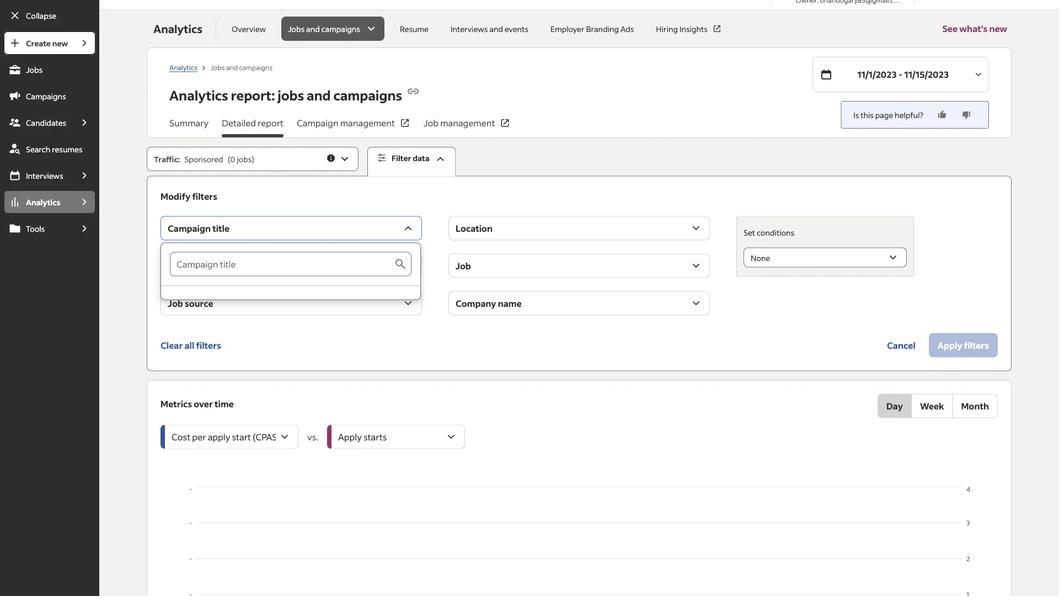 Task type: describe. For each thing, give the bounding box(es) containing it.
metrics
[[161, 398, 192, 409]]

week
[[921, 400, 945, 412]]

conditions
[[757, 227, 795, 237]]

employer branding ads
[[551, 24, 635, 34]]

cancel
[[888, 340, 916, 351]]

cancel button
[[879, 333, 925, 358]]

filters inside "button"
[[196, 340, 221, 351]]

helpful?
[[895, 110, 924, 120]]

management for campaign management
[[340, 117, 395, 129]]

analytics report: jobs and campaigns
[[170, 87, 402, 104]]

11/15/2023
[[905, 69, 950, 80]]

sponsored
[[185, 154, 223, 164]]

see what's new
[[943, 23, 1008, 34]]

management for job management
[[441, 117, 495, 129]]

clear all filters
[[161, 340, 221, 351]]

campaigns link
[[3, 84, 96, 108]]

0 vertical spatial filters
[[192, 191, 217, 202]]

interviews and events link
[[444, 17, 535, 41]]

source
[[185, 298, 213, 309]]

clear all filters button
[[161, 333, 221, 358]]

collapse
[[26, 10, 56, 20]]

job source
[[168, 298, 213, 309]]

0
[[230, 154, 235, 164]]

report
[[258, 117, 284, 129]]

job management
[[424, 117, 495, 129]]

campaign for campaign title
[[168, 223, 211, 234]]

traffic: sponsored ( 0 jobs )
[[154, 154, 254, 164]]

2 vertical spatial campaigns
[[334, 87, 402, 104]]

job for job
[[456, 260, 471, 271]]

new inside button
[[990, 23, 1008, 34]]

name
[[498, 298, 522, 309]]

candidates
[[26, 118, 66, 128]]

detailed
[[222, 117, 256, 129]]

campaigns inside button
[[322, 24, 360, 34]]

modify filters
[[161, 191, 217, 202]]

hiring insights link
[[650, 17, 729, 41]]

hiring
[[657, 24, 679, 34]]

metrics over time
[[161, 398, 234, 409]]

search resumes link
[[3, 137, 96, 161]]

campaign title list box
[[161, 243, 421, 300]]

is this page helpful?
[[854, 110, 924, 120]]

month
[[962, 400, 990, 412]]

employer
[[551, 24, 585, 34]]

employer branding ads link
[[544, 17, 641, 41]]

filter data
[[392, 153, 430, 163]]

0 vertical spatial analytics link
[[170, 63, 197, 72]]

filter
[[392, 153, 412, 163]]

overview
[[232, 24, 266, 34]]

tools link
[[3, 216, 73, 241]]

interviews for interviews and events
[[451, 24, 488, 34]]

branding
[[586, 24, 619, 34]]

resumes
[[52, 144, 83, 154]]

time
[[215, 398, 234, 409]]

11/1/2023
[[858, 69, 897, 80]]

insights
[[680, 24, 708, 34]]

events
[[505, 24, 529, 34]]

ads
[[621, 24, 635, 34]]

-
[[899, 69, 903, 80]]

create new
[[26, 38, 68, 48]]

show shareable url image
[[407, 85, 420, 98]]

candidates link
[[3, 110, 73, 135]]

interviews and events
[[451, 24, 529, 34]]

campaign management link
[[297, 116, 411, 137]]

is
[[854, 110, 860, 120]]

collapse button
[[3, 3, 96, 28]]

none
[[751, 253, 771, 263]]

job source button
[[161, 291, 422, 316]]

set
[[744, 227, 756, 237]]

see what's new button
[[943, 10, 1008, 47]]

job management link
[[424, 116, 511, 137]]

set conditions
[[744, 227, 795, 237]]



Task type: vqa. For each thing, say whether or not it's contained in the screenshot.
Owner:
no



Task type: locate. For each thing, give the bounding box(es) containing it.
new
[[990, 23, 1008, 34], [52, 38, 68, 48]]

0 vertical spatial jobs
[[278, 87, 304, 104]]

(
[[228, 154, 230, 164]]

create new link
[[3, 31, 73, 55]]

detailed report link
[[222, 116, 284, 137]]

jobs and campaigns button
[[282, 17, 385, 41]]

0 vertical spatial campaigns
[[322, 24, 360, 34]]

jobs up report
[[278, 87, 304, 104]]

create
[[26, 38, 51, 48]]

search resumes
[[26, 144, 83, 154]]

this page is helpful image
[[937, 109, 948, 120]]

data
[[413, 153, 430, 163]]

2 horizontal spatial job
[[456, 260, 471, 271]]

0 horizontal spatial jobs
[[26, 65, 43, 75]]

tools
[[26, 224, 45, 234]]

2 vertical spatial job
[[168, 298, 183, 309]]

company
[[456, 298, 497, 309]]

1 horizontal spatial campaign
[[297, 117, 339, 129]]

1 vertical spatial job
[[456, 260, 471, 271]]

clear
[[161, 340, 183, 351]]

0 horizontal spatial campaign
[[168, 223, 211, 234]]

this filters data based on the type of traffic a job received, not the sponsored status of the job itself. some jobs may receive both sponsored and organic traffic. combined view shows all traffic. image
[[326, 153, 336, 163]]

filters right all
[[196, 340, 221, 351]]

1 vertical spatial filters
[[196, 340, 221, 351]]

11/1/2023 - 11/15/2023
[[858, 69, 950, 80]]

summary link
[[170, 116, 209, 137]]

company name
[[456, 298, 522, 309]]

job inside popup button
[[168, 298, 183, 309]]

interviews
[[451, 24, 488, 34], [26, 171, 63, 181]]

campaign
[[297, 117, 339, 129], [168, 223, 211, 234]]

this
[[861, 110, 874, 120]]

job
[[424, 117, 439, 129], [456, 260, 471, 271], [168, 298, 183, 309]]

job up data
[[424, 117, 439, 129]]

location
[[456, 223, 493, 234]]

Campaign title field
[[170, 252, 394, 276]]

job button
[[449, 254, 711, 278]]

campaign for campaign management
[[297, 117, 339, 129]]

1 horizontal spatial interviews
[[451, 24, 488, 34]]

1 management from the left
[[340, 117, 395, 129]]

vs.
[[308, 431, 319, 443]]

jobs and campaigns inside button
[[288, 24, 360, 34]]

1 vertical spatial campaign
[[168, 223, 211, 234]]

0 vertical spatial campaign
[[297, 117, 339, 129]]

all
[[185, 340, 194, 351]]

menu bar containing create new
[[0, 31, 99, 596]]

1 horizontal spatial new
[[990, 23, 1008, 34]]

summary
[[170, 117, 209, 129]]

1 horizontal spatial management
[[441, 117, 495, 129]]

job for job source
[[168, 298, 183, 309]]

campaigns
[[26, 91, 66, 101]]

1 vertical spatial interviews
[[26, 171, 63, 181]]

region
[[161, 484, 999, 596]]

jobs inside jobs link
[[26, 65, 43, 75]]

location button
[[449, 216, 711, 240]]

campaign left title
[[168, 223, 211, 234]]

modify
[[161, 191, 191, 202]]

menu bar
[[0, 31, 99, 596]]

2 horizontal spatial jobs
[[288, 24, 305, 34]]

none button
[[744, 248, 908, 268]]

new right the what's
[[990, 23, 1008, 34]]

0 vertical spatial new
[[990, 23, 1008, 34]]

0 horizontal spatial jobs and campaigns
[[211, 63, 273, 71]]

job down location
[[456, 260, 471, 271]]

hiring insights
[[657, 24, 708, 34]]

0 vertical spatial jobs and campaigns
[[288, 24, 360, 34]]

filters right modify
[[192, 191, 217, 202]]

campaign inside campaign title dropdown button
[[168, 223, 211, 234]]

see
[[943, 23, 958, 34]]

0 horizontal spatial interviews
[[26, 171, 63, 181]]

interviews for interviews
[[26, 171, 63, 181]]

this page is not helpful image
[[962, 109, 973, 120]]

2 management from the left
[[441, 117, 495, 129]]

campaign inside 'campaign management' link
[[297, 117, 339, 129]]

campaigns
[[322, 24, 360, 34], [239, 63, 273, 71], [334, 87, 402, 104]]

and
[[306, 24, 320, 34], [490, 24, 503, 34], [226, 63, 238, 71], [307, 87, 331, 104]]

job inside popup button
[[456, 260, 471, 271]]

0 vertical spatial interviews
[[451, 24, 488, 34]]

1 horizontal spatial analytics link
[[170, 63, 197, 72]]

jobs right 0
[[237, 154, 252, 164]]

jobs
[[278, 87, 304, 104], [237, 154, 252, 164]]

1 vertical spatial jobs and campaigns
[[211, 63, 273, 71]]

interviews down search resumes link
[[26, 171, 63, 181]]

0 horizontal spatial management
[[340, 117, 395, 129]]

interviews link
[[3, 163, 73, 188]]

job left source
[[168, 298, 183, 309]]

jobs inside jobs and campaigns button
[[288, 24, 305, 34]]

day
[[887, 400, 904, 412]]

jobs link
[[3, 57, 96, 82]]

campaign management
[[297, 117, 395, 129]]

jobs
[[288, 24, 305, 34], [211, 63, 225, 71], [26, 65, 43, 75]]

what's
[[960, 23, 988, 34]]

search
[[26, 144, 50, 154]]

resume link
[[394, 17, 436, 41]]

1 vertical spatial analytics link
[[3, 190, 73, 214]]

1 vertical spatial campaigns
[[239, 63, 273, 71]]

title
[[213, 223, 230, 234]]

1 horizontal spatial jobs
[[211, 63, 225, 71]]

interviews left events at the top left of the page
[[451, 24, 488, 34]]

0 vertical spatial job
[[424, 117, 439, 129]]

analytics
[[154, 22, 203, 36], [170, 63, 197, 71], [170, 87, 228, 104], [26, 197, 60, 207]]

1 horizontal spatial job
[[424, 117, 439, 129]]

company name button
[[449, 291, 711, 316]]

campaign up this filters data based on the type of traffic a job received, not the sponsored status of the job itself. some jobs may receive both sponsored and organic traffic. combined view shows all traffic. image
[[297, 117, 339, 129]]

jobs and campaigns
[[288, 24, 360, 34], [211, 63, 273, 71]]

job for job management
[[424, 117, 439, 129]]

0 horizontal spatial new
[[52, 38, 68, 48]]

traffic:
[[154, 154, 180, 164]]

resume
[[400, 24, 429, 34]]

detailed report
[[222, 117, 284, 129]]

campaign title button
[[161, 216, 422, 240]]

new right "create"
[[52, 38, 68, 48]]

1 vertical spatial jobs
[[237, 154, 252, 164]]

overview link
[[225, 17, 273, 41]]

and inside button
[[306, 24, 320, 34]]

report:
[[231, 87, 275, 104]]

0 horizontal spatial analytics link
[[3, 190, 73, 214]]

management
[[340, 117, 395, 129], [441, 117, 495, 129]]

1 horizontal spatial jobs and campaigns
[[288, 24, 360, 34]]

1 vertical spatial new
[[52, 38, 68, 48]]

1 horizontal spatial jobs
[[278, 87, 304, 104]]

0 horizontal spatial jobs
[[237, 154, 252, 164]]

)
[[252, 154, 254, 164]]

page
[[876, 110, 894, 120]]

0 horizontal spatial job
[[168, 298, 183, 309]]

filter data button
[[368, 147, 456, 176]]

over
[[194, 398, 213, 409]]

filters
[[192, 191, 217, 202], [196, 340, 221, 351]]

campaign title
[[168, 223, 230, 234]]



